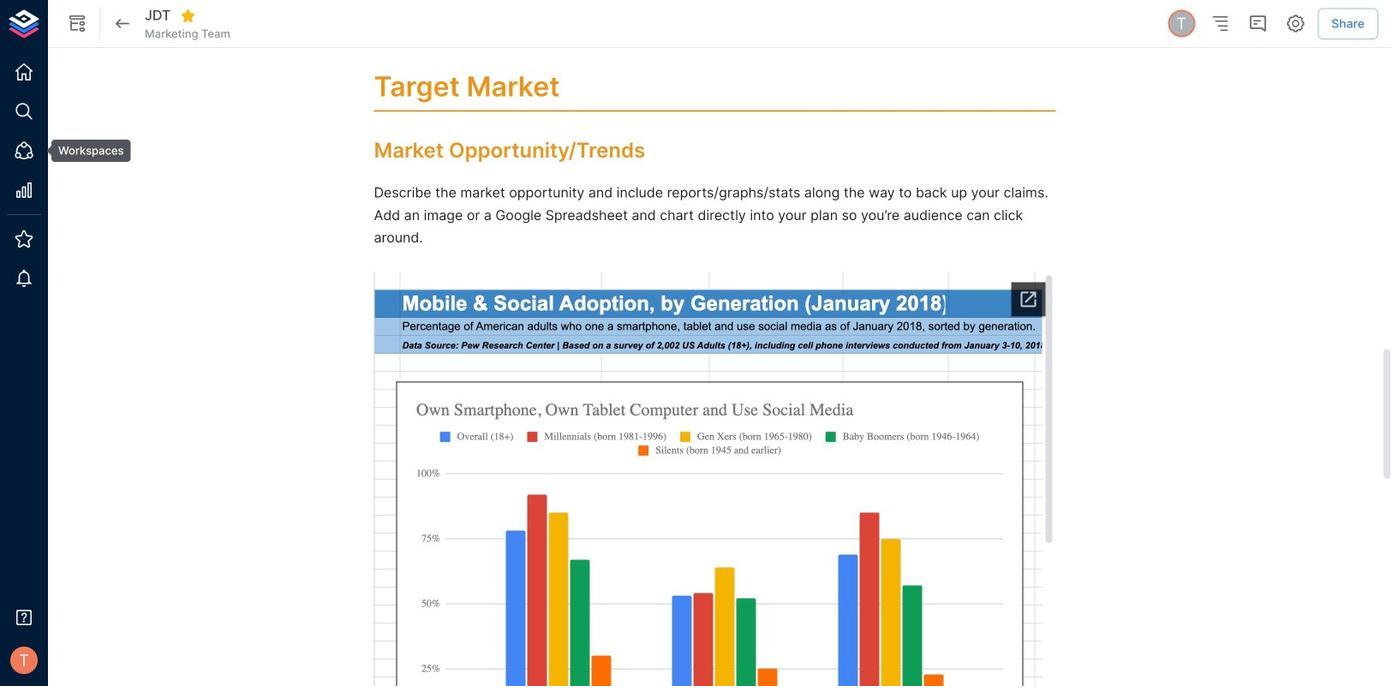 Task type: locate. For each thing, give the bounding box(es) containing it.
remove favorite image
[[180, 8, 196, 23]]

comments image
[[1248, 13, 1268, 34]]

show wiki image
[[67, 13, 87, 34]]

tooltip
[[39, 140, 131, 162]]

go back image
[[112, 13, 133, 34]]

settings image
[[1286, 13, 1306, 34]]

table of contents image
[[1210, 13, 1231, 34]]



Task type: vqa. For each thing, say whether or not it's contained in the screenshot.
Remove Favorite icon
yes



